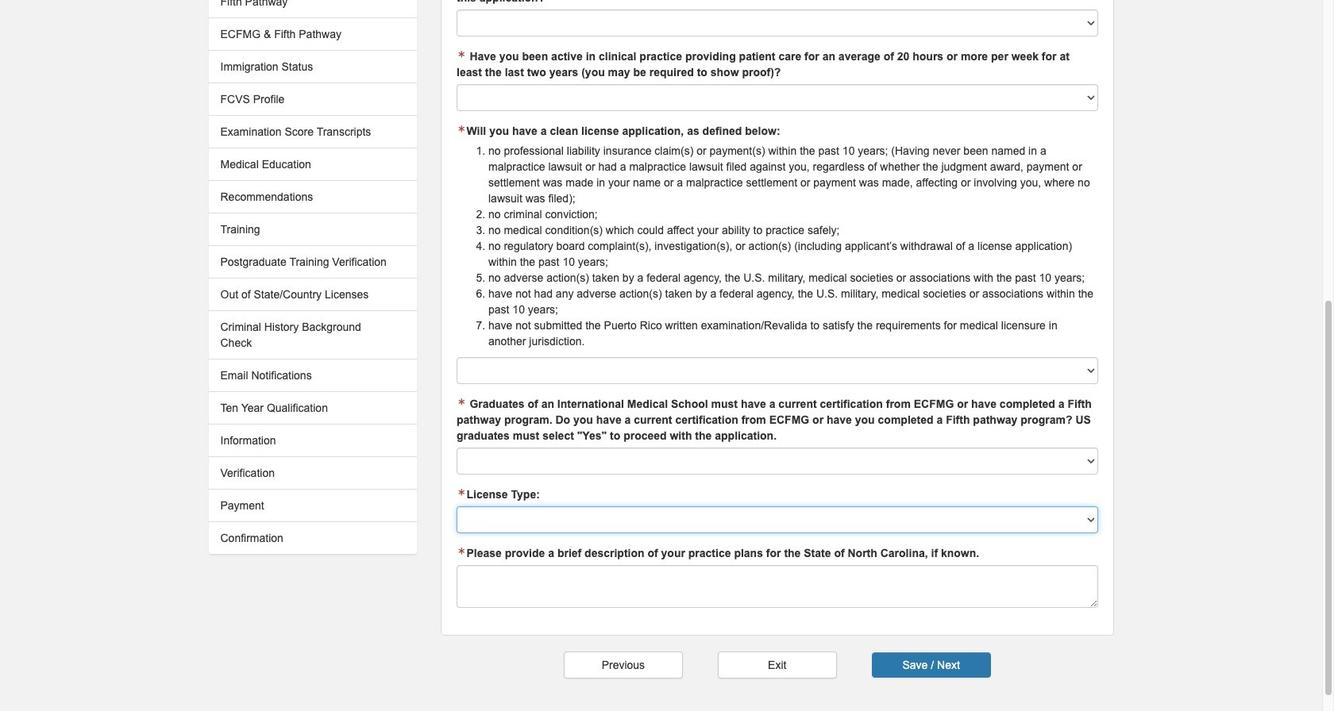 Task type: locate. For each thing, give the bounding box(es) containing it.
None button
[[564, 652, 683, 679], [718, 652, 837, 679], [564, 652, 683, 679], [718, 652, 837, 679]]

fw image
[[457, 50, 467, 58], [457, 124, 467, 132], [457, 398, 467, 406], [457, 547, 467, 555]]

None text field
[[457, 565, 1098, 608]]

None submit
[[872, 653, 991, 678]]

1 fw image from the top
[[457, 50, 467, 58]]



Task type: vqa. For each thing, say whether or not it's contained in the screenshot.
THE USER CIRCLE image
no



Task type: describe. For each thing, give the bounding box(es) containing it.
fw image
[[457, 488, 467, 496]]

2 fw image from the top
[[457, 124, 467, 132]]

3 fw image from the top
[[457, 398, 467, 406]]

4 fw image from the top
[[457, 547, 467, 555]]



